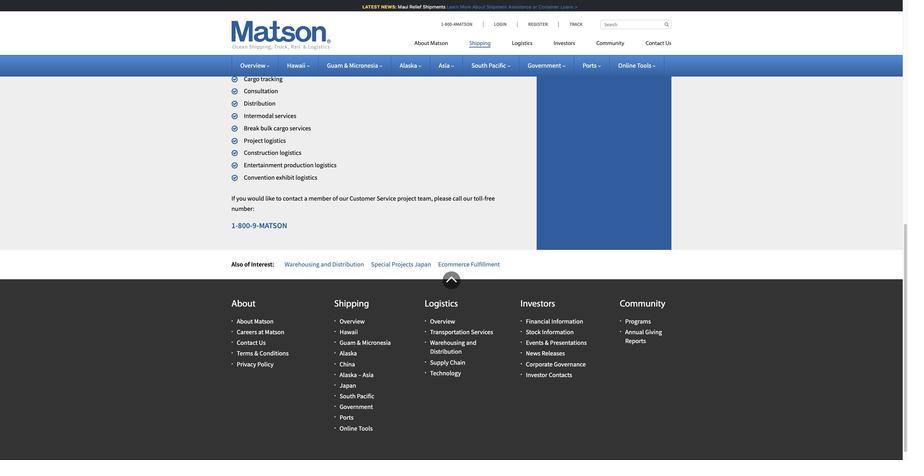 Task type: describe. For each thing, give the bounding box(es) containing it.
offers:
[[258, 23, 280, 33]]

0 vertical spatial and
[[321, 261, 331, 269]]

9-
[[253, 221, 259, 231]]

or
[[532, 4, 536, 10]]

overview transportation services warehousing and distribution supply chain technology
[[430, 318, 494, 378]]

ecommerce fulfillment link
[[439, 261, 500, 269]]

stock
[[526, 328, 541, 337]]

guam & micronesia link for asia link on the top of page
[[327, 61, 383, 70]]

shipments
[[422, 4, 445, 10]]

contact
[[283, 194, 303, 203]]

terms
[[237, 350, 253, 358]]

japan link
[[340, 382, 356, 390]]

south pacific
[[472, 61, 507, 70]]

south inside overview hawaii guam & micronesia alaska china alaska – asia japan south pacific government ports online tools
[[340, 393, 356, 401]]

community link
[[586, 37, 636, 52]]

ecommerce fulfillment
[[439, 261, 500, 269]]

alaska link for china link
[[340, 350, 357, 358]]

hawaii link for the leftmost overview link
[[287, 61, 310, 70]]

of inside if you would like to contact a member of our customer service project team, please call our toll-free number:
[[333, 194, 338, 203]]

ecommerce
[[439, 261, 470, 269]]

warehousing and distribution
[[285, 261, 364, 269]]

1 vertical spatial information
[[542, 328, 574, 337]]

project
[[244, 137, 263, 145]]

about matson
[[415, 41, 448, 47]]

latest
[[361, 4, 379, 10]]

backtop image
[[443, 272, 461, 290]]

production
[[284, 161, 314, 169]]

more
[[459, 4, 470, 10]]

0 vertical spatial warehousing and distribution link
[[285, 261, 364, 269]]

learn more about shipment assistance or container loans > link
[[446, 4, 577, 10]]

programs
[[626, 318, 651, 326]]

overview for overview
[[241, 61, 266, 70]]

transportation services link
[[430, 328, 494, 337]]

news releases link
[[526, 350, 565, 358]]

logistics up entertainment production logistics
[[280, 149, 302, 157]]

0 vertical spatial south
[[472, 61, 488, 70]]

0 vertical spatial services
[[275, 112, 297, 120]]

if
[[232, 194, 235, 203]]

community inside footer
[[620, 300, 666, 309]]

guam & micronesia
[[327, 61, 379, 70]]

annual
[[626, 328, 645, 337]]

services
[[471, 328, 494, 337]]

1 horizontal spatial government link
[[528, 61, 566, 70]]

break bulk cargo services
[[244, 124, 311, 132]]

1 horizontal spatial distribution
[[333, 261, 364, 269]]

at
[[258, 328, 264, 337]]

1 horizontal spatial pacific
[[489, 61, 507, 70]]

about for about matson
[[415, 41, 430, 47]]

programs annual giving reports
[[626, 318, 663, 346]]

technology link
[[430, 369, 461, 378]]

transportation
[[430, 328, 470, 337]]

team,
[[418, 194, 433, 203]]

0 vertical spatial guam
[[327, 61, 343, 70]]

online tools
[[619, 61, 652, 70]]

top menu navigation
[[415, 37, 672, 52]]

free
[[485, 194, 495, 203]]

a
[[304, 194, 308, 203]]

us inside top menu navigation
[[666, 41, 672, 47]]

micronesia inside overview hawaii guam & micronesia alaska china alaska – asia japan south pacific government ports online tools
[[362, 339, 391, 347]]

you
[[236, 194, 246, 203]]

complete transportation solutions
[[244, 38, 336, 46]]

exhibit
[[276, 174, 295, 182]]

overview for overview transportation services warehousing and distribution supply chain technology
[[430, 318, 456, 326]]

relief
[[409, 4, 421, 10]]

cargo
[[244, 75, 260, 83]]

0 vertical spatial government
[[528, 61, 562, 70]]

like
[[266, 194, 275, 203]]

construction
[[244, 149, 279, 157]]

0 horizontal spatial government link
[[340, 403, 373, 412]]

matson right 'at'
[[265, 328, 285, 337]]

privacy policy link
[[237, 361, 274, 369]]

chain
[[450, 359, 466, 367]]

policy
[[258, 361, 274, 369]]

japan inside overview hawaii guam & micronesia alaska china alaska – asia japan south pacific government ports online tools
[[340, 382, 356, 390]]

interest:
[[251, 261, 274, 269]]

technology
[[430, 369, 461, 378]]

overview for overview hawaii guam & micronesia alaska china alaska – asia japan south pacific government ports online tools
[[340, 318, 365, 326]]

investors link
[[544, 37, 586, 52]]

distribution inside "overview transportation services warehousing and distribution supply chain technology"
[[430, 348, 462, 356]]

also
[[232, 261, 243, 269]]

0 vertical spatial micronesia
[[350, 61, 379, 70]]

asia inside overview hawaii guam & micronesia alaska china alaska – asia japan south pacific government ports online tools
[[363, 371, 374, 379]]

entertainment
[[244, 161, 283, 169]]

overview link for logistics
[[430, 318, 456, 326]]

2 vertical spatial alaska
[[340, 371, 357, 379]]

careers at matson link
[[237, 328, 285, 337]]

1 our from the left
[[339, 194, 349, 203]]

programs link
[[626, 318, 651, 326]]

alaska link for asia link on the top of page
[[400, 61, 422, 70]]

logistics up the construction logistics
[[264, 137, 286, 145]]

1 vertical spatial contact us link
[[237, 339, 266, 347]]

also of interest:
[[232, 261, 274, 269]]

0 vertical spatial ports link
[[583, 61, 601, 70]]

shipping link
[[459, 37, 502, 52]]

investor contacts link
[[526, 371, 573, 379]]

project logistics
[[244, 137, 286, 145]]

1 horizontal spatial tools
[[638, 61, 652, 70]]

pacific inside overview hawaii guam & micronesia alaska china alaska – asia japan south pacific government ports online tools
[[357, 393, 375, 401]]

matson up complete
[[232, 23, 256, 33]]

service
[[377, 194, 396, 203]]

consultation
[[244, 87, 278, 95]]

0 vertical spatial warehousing
[[285, 261, 320, 269]]

shipping inside shipping link
[[470, 41, 491, 47]]

& inside about matson careers at matson contact us terms & conditions privacy policy
[[255, 350, 259, 358]]

news:
[[380, 4, 396, 10]]

1 horizontal spatial warehousing and distribution link
[[430, 339, 477, 356]]

& inside overview hawaii guam & micronesia alaska china alaska – asia japan south pacific government ports online tools
[[357, 339, 361, 347]]

contact us
[[646, 41, 672, 47]]

learn
[[446, 4, 458, 10]]

>
[[574, 4, 577, 10]]

privacy
[[237, 361, 256, 369]]

1 vertical spatial of
[[244, 261, 250, 269]]

0 vertical spatial alaska
[[400, 61, 417, 70]]

matson up 'at'
[[254, 318, 274, 326]]

management
[[271, 50, 307, 58]]

call
[[453, 194, 462, 203]]

800- for 9-
[[238, 221, 253, 231]]

transportation
[[271, 38, 310, 46]]

0 horizontal spatial distribution
[[244, 99, 276, 108]]

asia link
[[439, 61, 455, 70]]

logistics inside footer
[[425, 300, 458, 309]]

maui
[[397, 4, 407, 10]]

guam inside overview hawaii guam & micronesia alaska china alaska – asia japan south pacific government ports online tools
[[340, 339, 356, 347]]

releases
[[542, 350, 565, 358]]

2 our from the left
[[464, 194, 473, 203]]

login link
[[484, 21, 518, 27]]

matson
[[259, 221, 288, 231]]

cargo tracking
[[244, 75, 283, 83]]



Task type: locate. For each thing, give the bounding box(es) containing it.
member
[[309, 194, 332, 203]]

systems integration
[[244, 62, 297, 71]]

1 vertical spatial government link
[[340, 403, 373, 412]]

alaska down about matson
[[400, 61, 417, 70]]

1 vertical spatial ports link
[[340, 414, 354, 422]]

hawaii down management
[[287, 61, 306, 70]]

1 horizontal spatial 1-
[[441, 21, 445, 27]]

shipping inside footer
[[335, 300, 369, 309]]

about matson link for careers at matson link
[[237, 318, 274, 326]]

overview inside overview hawaii guam & micronesia alaska china alaska – asia japan south pacific government ports online tools
[[340, 318, 365, 326]]

0 vertical spatial information
[[552, 318, 584, 326]]

0 vertical spatial online
[[619, 61, 636, 70]]

project
[[398, 194, 417, 203]]

search image
[[665, 22, 669, 27]]

government down the 'japan' link on the left of page
[[340, 403, 373, 412]]

logistics inside logistics link
[[512, 41, 533, 47]]

information up stock information link
[[552, 318, 584, 326]]

hawaii link down management
[[287, 61, 310, 70]]

presentations
[[550, 339, 587, 347]]

and inside "overview transportation services warehousing and distribution supply chain technology"
[[467, 339, 477, 347]]

0 horizontal spatial us
[[259, 339, 266, 347]]

toll-
[[474, 194, 485, 203]]

tools inside overview hawaii guam & micronesia alaska china alaska – asia japan south pacific government ports online tools
[[359, 425, 373, 433]]

alaska link up china link
[[340, 350, 357, 358]]

0 vertical spatial japan
[[415, 261, 431, 269]]

hawaii up china on the bottom of the page
[[340, 328, 358, 337]]

stock information link
[[526, 328, 574, 337]]

1 horizontal spatial ports
[[583, 61, 597, 70]]

to
[[276, 194, 282, 203]]

0 horizontal spatial hawaii
[[287, 61, 306, 70]]

800- for 4matson
[[445, 21, 454, 27]]

0 vertical spatial us
[[666, 41, 672, 47]]

information up events & presentations link
[[542, 328, 574, 337]]

latest news: maui relief shipments learn more about shipment assistance or container loans >
[[361, 4, 577, 10]]

1- left 4matson
[[441, 21, 445, 27]]

1 vertical spatial guam & micronesia link
[[340, 339, 391, 347]]

special projects japan
[[371, 261, 431, 269]]

warehousing
[[285, 261, 320, 269], [430, 339, 465, 347]]

1 horizontal spatial shipping
[[470, 41, 491, 47]]

systems
[[244, 62, 266, 71]]

china link
[[340, 361, 355, 369]]

annual giving reports link
[[626, 328, 663, 346]]

south down shipping link
[[472, 61, 488, 70]]

0 horizontal spatial japan
[[340, 382, 356, 390]]

1 vertical spatial contact
[[237, 339, 258, 347]]

guam & micronesia link for china link
[[340, 339, 391, 347]]

guam down solutions
[[327, 61, 343, 70]]

1 horizontal spatial our
[[464, 194, 473, 203]]

1 horizontal spatial hawaii link
[[340, 328, 358, 337]]

1 vertical spatial hawaii
[[340, 328, 358, 337]]

japan right the projects
[[415, 261, 431, 269]]

1- for 1-800-9-matson
[[232, 221, 238, 231]]

1 horizontal spatial hawaii
[[340, 328, 358, 337]]

china
[[340, 361, 355, 369]]

0 horizontal spatial online tools link
[[340, 425, 373, 433]]

logistics
[[512, 41, 533, 47], [425, 300, 458, 309]]

hawaii link for shipping's overview link
[[340, 328, 358, 337]]

government down top menu navigation on the top
[[528, 61, 562, 70]]

south pacific link down the 'japan' link on the left of page
[[340, 393, 375, 401]]

800- down learn
[[445, 21, 454, 27]]

inventory
[[244, 50, 270, 58]]

0 vertical spatial online tools link
[[619, 61, 656, 70]]

ports down the 'japan' link on the left of page
[[340, 414, 354, 422]]

of
[[333, 194, 338, 203], [244, 261, 250, 269]]

1 vertical spatial asia
[[363, 371, 374, 379]]

hawaii link
[[287, 61, 310, 70], [340, 328, 358, 337]]

guam up china link
[[340, 339, 356, 347]]

1 vertical spatial online tools link
[[340, 425, 373, 433]]

projects
[[392, 261, 414, 269]]

1- down number:
[[232, 221, 238, 231]]

customer
[[350, 194, 376, 203]]

1 vertical spatial community
[[620, 300, 666, 309]]

micronesia
[[350, 61, 379, 70], [362, 339, 391, 347]]

distribution left special
[[333, 261, 364, 269]]

footer
[[0, 272, 904, 461]]

intermodal services
[[244, 112, 297, 120]]

asia right –
[[363, 371, 374, 379]]

loans
[[560, 4, 572, 10]]

register link
[[518, 21, 559, 27]]

financial information link
[[526, 318, 584, 326]]

south
[[472, 61, 488, 70], [340, 393, 356, 401]]

0 horizontal spatial south
[[340, 393, 356, 401]]

distribution
[[244, 99, 276, 108], [333, 261, 364, 269], [430, 348, 462, 356]]

contact us link down search icon
[[636, 37, 672, 52]]

0 horizontal spatial overview link
[[241, 61, 270, 70]]

1- for 1-800-4matson
[[441, 21, 445, 27]]

ports link
[[583, 61, 601, 70], [340, 414, 354, 422]]

investors down track link
[[554, 41, 576, 47]]

1-800-4matson
[[441, 21, 473, 27]]

entertainment production logistics
[[244, 161, 337, 169]]

1 horizontal spatial contact us link
[[636, 37, 672, 52]]

services up cargo at left
[[275, 112, 297, 120]]

matson up asia link on the top of page
[[431, 41, 448, 47]]

ports down community link
[[583, 61, 597, 70]]

pacific
[[489, 61, 507, 70], [357, 393, 375, 401]]

1 horizontal spatial south
[[472, 61, 488, 70]]

of right member
[[333, 194, 338, 203]]

japan
[[415, 261, 431, 269], [340, 382, 356, 390]]

logistics down "production"
[[296, 174, 318, 182]]

shipment
[[486, 4, 506, 10]]

hawaii inside overview hawaii guam & micronesia alaska china alaska – asia japan south pacific government ports online tools
[[340, 328, 358, 337]]

–
[[359, 371, 362, 379]]

1 horizontal spatial warehousing
[[430, 339, 465, 347]]

alaska up china link
[[340, 350, 357, 358]]

services right cargo at left
[[290, 124, 311, 132]]

0 vertical spatial tools
[[638, 61, 652, 70]]

0 vertical spatial ports
[[583, 61, 597, 70]]

pacific down –
[[357, 393, 375, 401]]

our right call
[[464, 194, 473, 203]]

1 vertical spatial south
[[340, 393, 356, 401]]

community down search search box
[[597, 41, 625, 47]]

1 vertical spatial south pacific link
[[340, 393, 375, 401]]

investors inside top menu navigation
[[554, 41, 576, 47]]

construction logistics
[[244, 149, 302, 157]]

0 horizontal spatial alaska link
[[340, 350, 357, 358]]

government link down top menu navigation on the top
[[528, 61, 566, 70]]

login
[[495, 21, 507, 27]]

warehousing inside "overview transportation services warehousing and distribution supply chain technology"
[[430, 339, 465, 347]]

us up terms & conditions link
[[259, 339, 266, 347]]

matson inside top menu navigation
[[431, 41, 448, 47]]

convention exhibit logistics
[[244, 174, 318, 182]]

supply
[[430, 359, 449, 367]]

online inside overview hawaii guam & micronesia alaska china alaska – asia japan south pacific government ports online tools
[[340, 425, 358, 433]]

1 vertical spatial alaska link
[[340, 350, 357, 358]]

hawaii
[[287, 61, 306, 70], [340, 328, 358, 337]]

investors inside footer
[[521, 300, 556, 309]]

1 vertical spatial alaska
[[340, 350, 357, 358]]

0 horizontal spatial 800-
[[238, 221, 253, 231]]

0 horizontal spatial tools
[[359, 425, 373, 433]]

would
[[248, 194, 264, 203]]

1 vertical spatial government
[[340, 403, 373, 412]]

1 horizontal spatial and
[[467, 339, 477, 347]]

asia down about matson
[[439, 61, 450, 70]]

1 horizontal spatial logistics
[[512, 41, 533, 47]]

1 horizontal spatial south pacific link
[[472, 61, 511, 70]]

government
[[528, 61, 562, 70], [340, 403, 373, 412]]

0 vertical spatial hawaii link
[[287, 61, 310, 70]]

governance
[[554, 361, 586, 369]]

events & presentations link
[[526, 339, 587, 347]]

careers
[[237, 328, 257, 337]]

track
[[570, 21, 583, 27]]

0 horizontal spatial online
[[340, 425, 358, 433]]

1 horizontal spatial ports link
[[583, 61, 601, 70]]

ports link down the 'japan' link on the left of page
[[340, 414, 354, 422]]

overview link
[[241, 61, 270, 70], [340, 318, 365, 326], [430, 318, 456, 326]]

conditions
[[260, 350, 289, 358]]

south pacific link
[[472, 61, 511, 70], [340, 393, 375, 401]]

0 horizontal spatial government
[[340, 403, 373, 412]]

1 horizontal spatial online tools link
[[619, 61, 656, 70]]

financial information stock information events & presentations news releases corporate governance investor contacts
[[526, 318, 587, 379]]

south down the 'japan' link on the left of page
[[340, 393, 356, 401]]

about inside about matson careers at matson contact us terms & conditions privacy policy
[[237, 318, 253, 326]]

1 vertical spatial and
[[467, 339, 477, 347]]

about for about matson careers at matson contact us terms & conditions privacy policy
[[237, 318, 253, 326]]

us inside about matson careers at matson contact us terms & conditions privacy policy
[[259, 339, 266, 347]]

0 vertical spatial 1-
[[441, 21, 445, 27]]

about inside top menu navigation
[[415, 41, 430, 47]]

0 horizontal spatial 1-
[[232, 221, 238, 231]]

contact us link down careers
[[237, 339, 266, 347]]

0 vertical spatial contact
[[646, 41, 665, 47]]

overview hawaii guam & micronesia alaska china alaska – asia japan south pacific government ports online tools
[[340, 318, 391, 433]]

Search search field
[[601, 20, 672, 29]]

800-
[[445, 21, 454, 27], [238, 221, 253, 231]]

services
[[275, 112, 297, 120], [290, 124, 311, 132]]

1 horizontal spatial government
[[528, 61, 562, 70]]

1 horizontal spatial alaska link
[[400, 61, 422, 70]]

government link
[[528, 61, 566, 70], [340, 403, 373, 412]]

1-800-9-matson
[[232, 221, 288, 231]]

1 vertical spatial hawaii link
[[340, 328, 358, 337]]

community inside top menu navigation
[[597, 41, 625, 47]]

2 vertical spatial distribution
[[430, 348, 462, 356]]

1 horizontal spatial about matson link
[[415, 37, 459, 52]]

footer containing about
[[0, 272, 904, 461]]

0 vertical spatial guam & micronesia link
[[327, 61, 383, 70]]

alaska link down about matson
[[400, 61, 422, 70]]

about matson link for shipping link
[[415, 37, 459, 52]]

0 vertical spatial shipping
[[470, 41, 491, 47]]

logistics down "register" 'link'
[[512, 41, 533, 47]]

0 vertical spatial investors
[[554, 41, 576, 47]]

0 horizontal spatial ports link
[[340, 414, 354, 422]]

& inside financial information stock information events & presentations news releases corporate governance investor contacts
[[545, 339, 549, 347]]

pacific down shipping link
[[489, 61, 507, 70]]

logistics
[[264, 137, 286, 145], [280, 149, 302, 157], [315, 161, 337, 169], [296, 174, 318, 182]]

section
[[528, 0, 681, 250]]

about matson link up asia link on the top of page
[[415, 37, 459, 52]]

1 vertical spatial warehousing
[[430, 339, 465, 347]]

0 horizontal spatial contact us link
[[237, 339, 266, 347]]

matson offers:
[[232, 23, 280, 33]]

1 vertical spatial distribution
[[333, 261, 364, 269]]

0 horizontal spatial and
[[321, 261, 331, 269]]

government link down the 'japan' link on the left of page
[[340, 403, 373, 412]]

1 horizontal spatial asia
[[439, 61, 450, 70]]

1 vertical spatial warehousing and distribution link
[[430, 339, 477, 356]]

please
[[435, 194, 452, 203]]

contact inside about matson careers at matson contact us terms & conditions privacy policy
[[237, 339, 258, 347]]

special projects japan link
[[371, 261, 431, 269]]

logistics right "production"
[[315, 161, 337, 169]]

None search field
[[601, 20, 672, 29]]

logistics down backtop 'image'
[[425, 300, 458, 309]]

0 vertical spatial alaska link
[[400, 61, 422, 70]]

1 vertical spatial 800-
[[238, 221, 253, 231]]

0 vertical spatial about matson link
[[415, 37, 459, 52]]

distribution up intermodal
[[244, 99, 276, 108]]

us down search icon
[[666, 41, 672, 47]]

1 horizontal spatial overview
[[340, 318, 365, 326]]

contact down careers
[[237, 339, 258, 347]]

investor
[[526, 371, 548, 379]]

south pacific link down shipping link
[[472, 61, 511, 70]]

if you would like to contact a member of our customer service project team, please call our toll-free number:
[[232, 194, 495, 213]]

alaska up the 'japan' link on the left of page
[[340, 371, 357, 379]]

about for about
[[232, 300, 256, 309]]

track link
[[559, 21, 583, 27]]

overview inside "overview transportation services warehousing and distribution supply chain technology"
[[430, 318, 456, 326]]

of right the also
[[244, 261, 250, 269]]

1-800-4matson link
[[441, 21, 484, 27]]

0 vertical spatial government link
[[528, 61, 566, 70]]

government inside overview hawaii guam & micronesia alaska china alaska – asia japan south pacific government ports online tools
[[340, 403, 373, 412]]

contacts
[[549, 371, 573, 379]]

solutions
[[311, 38, 336, 46]]

0 horizontal spatial about matson link
[[237, 318, 274, 326]]

1 horizontal spatial japan
[[415, 261, 431, 269]]

1 vertical spatial guam
[[340, 339, 356, 347]]

0 horizontal spatial our
[[339, 194, 349, 203]]

community up the programs
[[620, 300, 666, 309]]

0 horizontal spatial warehousing and distribution link
[[285, 261, 364, 269]]

contact inside contact us link
[[646, 41, 665, 47]]

inventory management
[[244, 50, 307, 58]]

0 horizontal spatial logistics
[[425, 300, 458, 309]]

ports link down community link
[[583, 61, 601, 70]]

0 vertical spatial hawaii
[[287, 61, 306, 70]]

contact down search search box
[[646, 41, 665, 47]]

fulfillment
[[471, 261, 500, 269]]

0 horizontal spatial of
[[244, 261, 250, 269]]

logistics link
[[502, 37, 544, 52]]

0 vertical spatial south pacific link
[[472, 61, 511, 70]]

0 vertical spatial 800-
[[445, 21, 454, 27]]

0 horizontal spatial contact
[[237, 339, 258, 347]]

0 horizontal spatial hawaii link
[[287, 61, 310, 70]]

distribution up the supply chain 'link'
[[430, 348, 462, 356]]

number:
[[232, 205, 255, 213]]

2 horizontal spatial distribution
[[430, 348, 462, 356]]

about matson careers at matson contact us terms & conditions privacy policy
[[237, 318, 289, 369]]

terms & conditions link
[[237, 350, 289, 358]]

0 horizontal spatial overview
[[241, 61, 266, 70]]

hawaii link up china on the bottom of the page
[[340, 328, 358, 337]]

0 horizontal spatial ports
[[340, 414, 354, 422]]

events
[[526, 339, 544, 347]]

intermodal
[[244, 112, 274, 120]]

ports inside overview hawaii guam & micronesia alaska china alaska – asia japan south pacific government ports online tools
[[340, 414, 354, 422]]

1 vertical spatial services
[[290, 124, 311, 132]]

blue matson logo with ocean, shipping, truck, rail and logistics written beneath it. image
[[232, 21, 331, 50]]

0 vertical spatial asia
[[439, 61, 450, 70]]

corporate governance link
[[526, 361, 586, 369]]

800- down number:
[[238, 221, 253, 231]]

our left "customer"
[[339, 194, 349, 203]]

container
[[538, 4, 558, 10]]

japan down alaska – asia link
[[340, 382, 356, 390]]

overview link for shipping
[[340, 318, 365, 326]]

about matson link up careers at matson link
[[237, 318, 274, 326]]

investors up financial
[[521, 300, 556, 309]]



Task type: vqa. For each thing, say whether or not it's contained in the screenshot.
THE RATE
no



